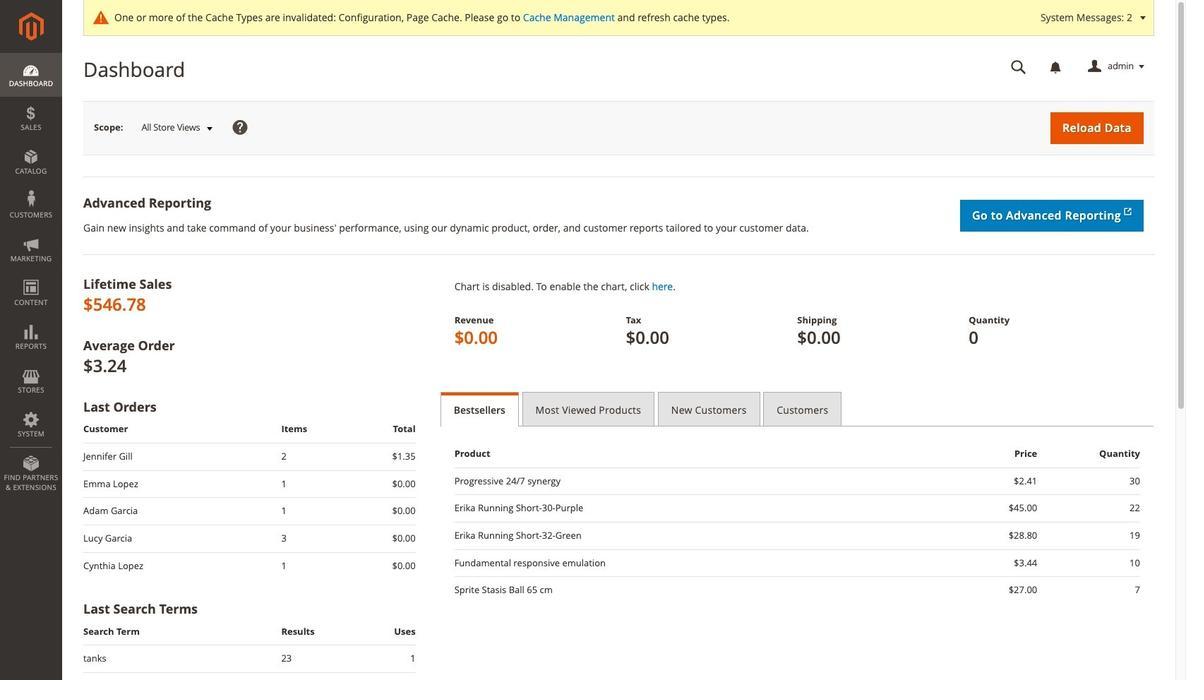 Task type: describe. For each thing, give the bounding box(es) containing it.
magento admin panel image
[[19, 12, 43, 41]]



Task type: locate. For each thing, give the bounding box(es) containing it.
tab list
[[441, 392, 1155, 427]]

menu bar
[[0, 53, 62, 500]]

None text field
[[1002, 54, 1037, 79]]



